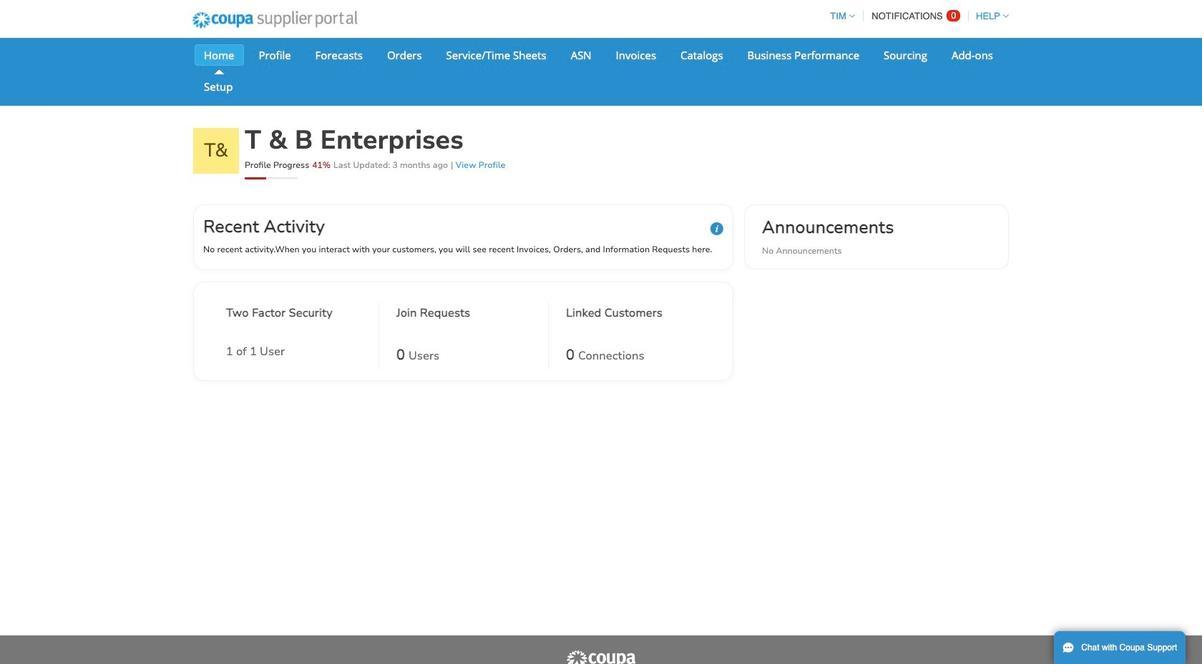 Task type: describe. For each thing, give the bounding box(es) containing it.
0 vertical spatial coupa supplier portal image
[[183, 2, 367, 38]]



Task type: locate. For each thing, give the bounding box(es) containing it.
0 horizontal spatial coupa supplier portal image
[[183, 2, 367, 38]]

1 horizontal spatial coupa supplier portal image
[[565, 651, 637, 665]]

additional information image
[[711, 223, 724, 235]]

t& image
[[193, 128, 239, 174]]

coupa supplier portal image
[[183, 2, 367, 38], [565, 651, 637, 665]]

1 vertical spatial coupa supplier portal image
[[565, 651, 637, 665]]

navigation
[[824, 2, 1009, 30]]



Task type: vqa. For each thing, say whether or not it's contained in the screenshot.
first option from the bottom of the page
no



